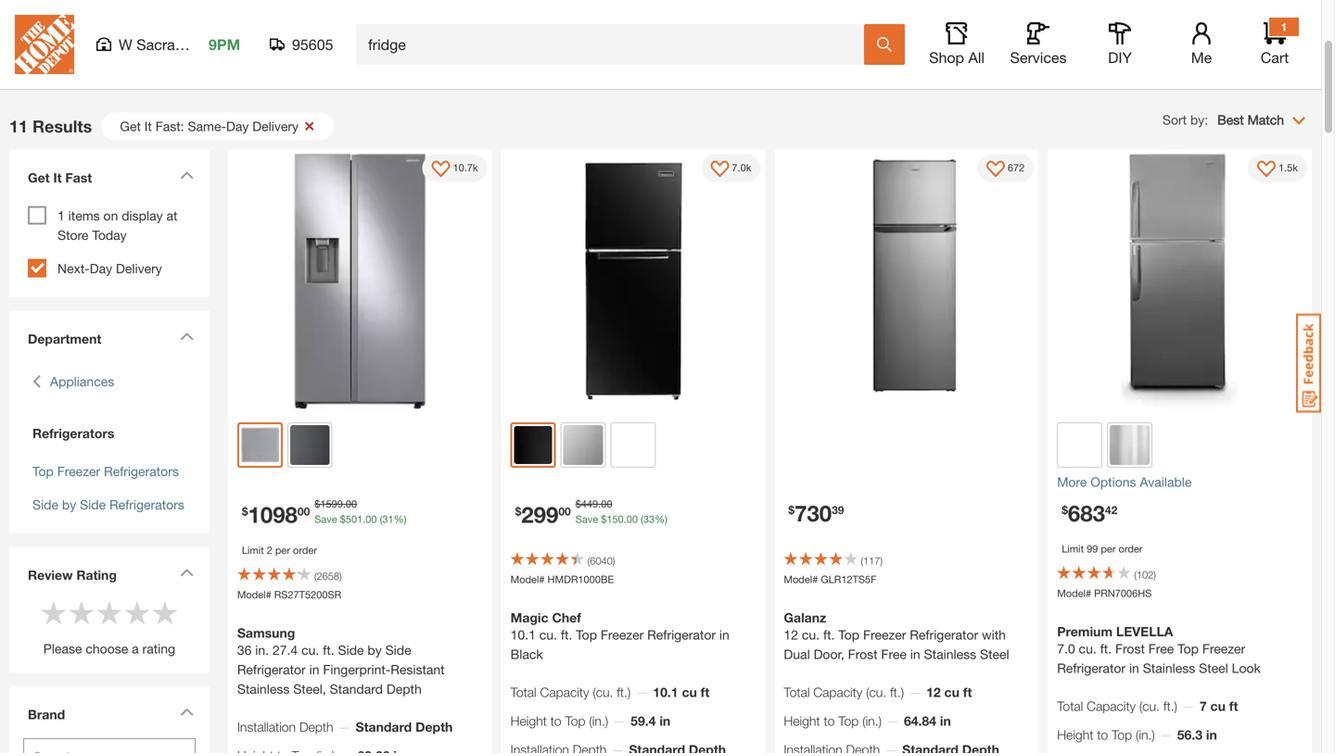 Task type: locate. For each thing, give the bounding box(es) containing it.
standard inside samsung 36 in. 27.4 cu. ft. side by side refrigerator in fingerprint-resistant stainless steel, standard depth
[[330, 682, 383, 697]]

depth for standard depth
[[415, 720, 453, 735]]

$ down "more"
[[1062, 504, 1068, 517]]

w
[[119, 36, 132, 53]]

0 horizontal spatial height to top (in.)
[[511, 714, 608, 729]]

white image
[[1060, 426, 1100, 466]]

same-
[[188, 119, 226, 134]]

top freezer refrigerators link
[[32, 464, 179, 479]]

2 horizontal spatial ft.)
[[1163, 699, 1177, 715]]

capacity down 'door,'
[[813, 685, 862, 701]]

per for 2
[[275, 545, 290, 557]]

2 horizontal spatial (cu.
[[1139, 699, 1160, 715]]

12 up 64.84 in
[[926, 685, 941, 701]]

height down dual
[[784, 714, 820, 729]]

(cu. left 7
[[1139, 699, 1160, 715]]

installation depth
[[237, 720, 333, 735]]

1 horizontal spatial height to top (in.)
[[784, 714, 882, 729]]

display image
[[432, 161, 450, 179], [986, 161, 1005, 179], [1257, 161, 1276, 179]]

1 horizontal spatial it
[[144, 119, 152, 134]]

2 horizontal spatial height
[[1057, 728, 1093, 743]]

standard
[[330, 682, 383, 697], [356, 720, 412, 735]]

0 horizontal spatial display image
[[432, 161, 450, 179]]

model# hmdr1000be
[[511, 574, 614, 586]]

levella
[[1116, 625, 1173, 640]]

1 vertical spatial refrigerators
[[104, 464, 179, 479]]

it for fast
[[53, 170, 62, 185]]

) for 299
[[613, 556, 615, 568]]

ft. inside "galanz 12 cu. ft. top freezer refrigerator with dual door, frost free in stainless steel"
[[823, 628, 835, 643]]

1 horizontal spatial ft
[[963, 685, 972, 701]]

2 horizontal spatial display image
[[1257, 161, 1276, 179]]

match
[[1248, 112, 1284, 127]]

0 horizontal spatial limit
[[242, 545, 264, 557]]

model# up galanz
[[784, 574, 818, 586]]

freezer down hmdr1000be
[[601, 628, 644, 643]]

per for 99
[[1101, 544, 1116, 556]]

39
[[832, 504, 844, 517]]

steel left look
[[1199, 661, 1228, 677]]

( right 150
[[641, 514, 643, 526]]

1 horizontal spatial total capacity (cu. ft.)
[[784, 685, 904, 701]]

top inside 'premium levella 7.0 cu. ft. frost free top freezer refrigerator in stainless steel look'
[[1178, 642, 1199, 657]]

stainless
[[924, 647, 976, 663], [1143, 661, 1195, 677], [237, 682, 290, 697]]

0 horizontal spatial capacity
[[540, 685, 589, 701]]

$ up limit 2 per order
[[242, 505, 248, 518]]

in inside "magic chef 10.1 cu. ft. top freezer refrigerator in black"
[[719, 628, 730, 643]]

$ right 299
[[575, 499, 581, 511]]

.
[[343, 499, 346, 511], [598, 499, 601, 511], [363, 514, 366, 526], [624, 514, 627, 526]]

refrigerators
[[32, 426, 114, 441], [104, 464, 179, 479], [109, 497, 184, 513]]

00 up 501
[[346, 499, 357, 511]]

premium
[[1057, 625, 1113, 640]]

1 horizontal spatial star symbol image
[[151, 599, 179, 627]]

0 horizontal spatial delivery
[[116, 261, 162, 276]]

12 inside "galanz 12 cu. ft. top freezer refrigerator with dual door, frost free in stainless steel"
[[784, 628, 798, 643]]

0 vertical spatial standard
[[330, 682, 383, 697]]

me
[[1191, 49, 1212, 66]]

save down 449
[[575, 514, 598, 526]]

in.
[[255, 643, 269, 659]]

display image left 10.7k on the top left of the page
[[432, 161, 450, 179]]

ft.) for 299
[[617, 685, 631, 701]]

next-day delivery link
[[57, 261, 162, 276]]

height to top (in.) down 'door,'
[[784, 714, 882, 729]]

department link
[[19, 320, 200, 358]]

2 horizontal spatial capacity
[[1087, 699, 1136, 715]]

cu. down premium
[[1079, 642, 1097, 657]]

1 items on display at store today
[[57, 208, 177, 243]]

0 vertical spatial day
[[226, 119, 249, 134]]

2 horizontal spatial height to top (in.)
[[1057, 728, 1155, 743]]

steel down with
[[980, 647, 1009, 663]]

0 horizontal spatial 10.1
[[511, 628, 536, 643]]

per right 99
[[1101, 544, 1116, 556]]

0 vertical spatial 1
[[1281, 20, 1287, 33]]

2 caret icon image from the top
[[180, 332, 194, 341]]

1 horizontal spatial steel
[[1199, 661, 1228, 677]]

ft.) left 7
[[1163, 699, 1177, 715]]

0 horizontal spatial 12
[[784, 628, 798, 643]]

0 horizontal spatial per
[[275, 545, 290, 557]]

get for get it fast: same-day delivery
[[120, 119, 141, 134]]

0 horizontal spatial steel
[[980, 647, 1009, 663]]

1 horizontal spatial frost
[[1115, 642, 1145, 657]]

ft. down premium
[[1100, 642, 1112, 657]]

capacity for 683
[[1087, 699, 1136, 715]]

by:
[[1190, 112, 1208, 127]]

rating
[[76, 568, 117, 583]]

. left 33
[[624, 514, 627, 526]]

day down today in the top left of the page
[[90, 261, 112, 276]]

0 horizontal spatial (in.)
[[589, 714, 608, 729]]

0 vertical spatial 12
[[784, 628, 798, 643]]

95605 button
[[270, 35, 334, 54]]

model# up premium
[[1057, 588, 1091, 600]]

refrigerators up top freezer refrigerators
[[32, 426, 114, 441]]

display image inside 1.5k dropdown button
[[1257, 161, 1276, 179]]

)
[[613, 556, 615, 568], [880, 556, 883, 568], [1154, 569, 1156, 582], [339, 571, 342, 583]]

per right 2 on the bottom left
[[275, 545, 290, 557]]

%)
[[394, 514, 407, 526], [655, 514, 668, 526]]

to left the 56.3
[[1097, 728, 1108, 743]]

refrigerator inside samsung 36 in. 27.4 cu. ft. side by side refrigerator in fingerprint-resistant stainless steel, standard depth
[[237, 663, 306, 678]]

refrigerators inside the refrigerators link
[[32, 426, 114, 441]]

7 cu ft
[[1200, 699, 1238, 715]]

0 horizontal spatial stainless
[[237, 682, 290, 697]]

3 caret icon image from the top
[[180, 569, 194, 577]]

0 vertical spatial 10.1
[[511, 628, 536, 643]]

1 horizontal spatial by
[[368, 643, 382, 659]]

ft. up fingerprint-
[[323, 643, 334, 659]]

free inside "galanz 12 cu. ft. top freezer refrigerator with dual door, frost free in stainless steel"
[[881, 647, 907, 663]]

1 horizontal spatial free
[[1149, 642, 1174, 657]]

6040
[[590, 556, 613, 568]]

save inside $ 299 00 $ 449 . 00 save $ 150 . 00 ( 33 %)
[[575, 514, 598, 526]]

2 vertical spatial refrigerators
[[109, 497, 184, 513]]

0 horizontal spatial total
[[511, 685, 537, 701]]

2 horizontal spatial total
[[1057, 699, 1083, 715]]

total capacity (cu. ft.)
[[511, 685, 631, 701], [784, 685, 904, 701], [1057, 699, 1177, 715]]

1 horizontal spatial cu
[[944, 685, 960, 701]]

$
[[315, 499, 320, 511], [575, 499, 581, 511], [788, 504, 795, 517], [1062, 504, 1068, 517], [242, 505, 248, 518], [515, 505, 521, 518], [340, 514, 346, 526], [601, 514, 607, 526]]

0 horizontal spatial (cu.
[[593, 685, 613, 701]]

0 vertical spatial delivery
[[252, 119, 299, 134]]

ft.) up the 59.4
[[617, 685, 631, 701]]

model# for 683
[[1057, 588, 1091, 600]]

1 vertical spatial 12
[[926, 685, 941, 701]]

7.0k
[[732, 162, 751, 174]]

( inside $ 299 00 $ 449 . 00 save $ 150 . 00 ( 33 %)
[[641, 514, 643, 526]]

ft.) up 64.84
[[890, 685, 904, 701]]

cu. inside samsung 36 in. 27.4 cu. ft. side by side refrigerator in fingerprint-resistant stainless steel, standard depth
[[301, 643, 319, 659]]

total down black
[[511, 685, 537, 701]]

1 horizontal spatial 12
[[926, 685, 941, 701]]

please choose a rating
[[43, 642, 175, 657]]

frost down levella
[[1115, 642, 1145, 657]]

1 horizontal spatial order
[[1119, 544, 1143, 556]]

order for limit 99 per order
[[1119, 544, 1143, 556]]

2 horizontal spatial cu
[[1210, 699, 1226, 715]]

2 display image from the left
[[986, 161, 1005, 179]]

the home depot logo image
[[15, 15, 74, 74]]

free
[[1149, 642, 1174, 657], [881, 647, 907, 663]]

10.7k button
[[422, 154, 487, 182]]

refrigerator down 7.0
[[1057, 661, 1126, 677]]

to down 'door,'
[[824, 714, 835, 729]]

cu down "magic chef 10.1 cu. ft. top freezer refrigerator in black"
[[682, 685, 697, 701]]

0 vertical spatial by
[[62, 497, 76, 513]]

diy
[[1108, 49, 1132, 66]]

top inside "magic chef 10.1 cu. ft. top freezer refrigerator in black"
[[576, 628, 597, 643]]

stainless inside "galanz 12 cu. ft. top freezer refrigerator with dual door, frost free in stainless steel"
[[924, 647, 976, 663]]

height to top (in.) down black
[[511, 714, 608, 729]]

1 vertical spatial it
[[53, 170, 62, 185]]

1 up cart
[[1281, 20, 1287, 33]]

%) inside $ 1098 00 $ 1599 . 00 save $ 501 . 00 ( 31 %)
[[394, 514, 407, 526]]

0 horizontal spatial height
[[511, 714, 547, 729]]

1 horizontal spatial capacity
[[813, 685, 862, 701]]

it inside "button"
[[144, 119, 152, 134]]

galanz
[[784, 611, 826, 626]]

1 vertical spatial 1
[[57, 208, 65, 223]]

12 cu. ft. top freezer refrigerator with dual door, frost free in stainless steel image
[[775, 150, 1039, 414]]

0 horizontal spatial cu
[[682, 685, 697, 701]]

0 horizontal spatial save
[[315, 514, 337, 526]]

%) right 150
[[655, 514, 668, 526]]

capacity down 'premium levella 7.0 cu. ft. frost free top freezer refrigerator in stainless steel look'
[[1087, 699, 1136, 715]]

w sacramento 9pm
[[119, 36, 240, 53]]

order up 102
[[1119, 544, 1143, 556]]

height
[[511, 714, 547, 729], [784, 714, 820, 729], [1057, 728, 1093, 743]]

( right 501
[[380, 514, 382, 526]]

) for 683
[[1154, 569, 1156, 582]]

12 cu ft
[[926, 685, 972, 701]]

%) inside $ 299 00 $ 449 . 00 save $ 150 . 00 ( 33 %)
[[655, 514, 668, 526]]

0 horizontal spatial total capacity (cu. ft.)
[[511, 685, 631, 701]]

1 horizontal spatial display image
[[986, 161, 1005, 179]]

0 horizontal spatial 1
[[57, 208, 65, 223]]

freezer up look
[[1202, 642, 1245, 657]]

fridge
[[9, 36, 144, 89]]

results
[[32, 116, 92, 136]]

model# up samsung
[[237, 589, 271, 601]]

star symbol image up a
[[123, 599, 151, 627]]

caret icon image inside brand link
[[180, 708, 194, 717]]

look
[[1232, 661, 1261, 677]]

in inside samsung 36 in. 27.4 cu. ft. side by side refrigerator in fingerprint-resistant stainless steel, standard depth
[[309, 663, 319, 678]]

1 horizontal spatial limit
[[1062, 544, 1084, 556]]

get inside "button"
[[120, 119, 141, 134]]

feedback link image
[[1296, 313, 1321, 414]]

1 horizontal spatial day
[[226, 119, 249, 134]]

refrigerators link
[[28, 424, 191, 444]]

2 horizontal spatial total capacity (cu. ft.)
[[1057, 699, 1177, 715]]

installation
[[237, 720, 296, 735]]

star symbol image up please
[[40, 599, 68, 627]]

refrigerator
[[647, 628, 716, 643], [910, 628, 978, 643], [1057, 661, 1126, 677], [237, 663, 306, 678]]

depth
[[386, 682, 422, 697], [299, 720, 333, 735], [415, 720, 453, 735]]

ft.
[[561, 628, 572, 643], [823, 628, 835, 643], [1100, 642, 1112, 657], [323, 643, 334, 659]]

( up glr12ts5f
[[861, 556, 863, 568]]

1 horizontal spatial to
[[824, 714, 835, 729]]

refrigerator down in.
[[237, 663, 306, 678]]

get
[[120, 119, 141, 134], [28, 170, 50, 185]]

What can we help you find today? search field
[[368, 25, 863, 64]]

capacity down black
[[540, 685, 589, 701]]

0 horizontal spatial get
[[28, 170, 50, 185]]

fingerprint resistant black stainless steel image
[[290, 426, 330, 466]]

1 vertical spatial by
[[368, 643, 382, 659]]

display image for 1098
[[432, 161, 450, 179]]

side by side refrigerators link
[[32, 497, 184, 513]]

day
[[226, 119, 249, 134], [90, 261, 112, 276]]

cu. inside "galanz 12 cu. ft. top freezer refrigerator with dual door, frost free in stainless steel"
[[802, 628, 820, 643]]

frost inside "galanz 12 cu. ft. top freezer refrigerator with dual door, frost free in stainless steel"
[[848, 647, 878, 663]]

capacity for 299
[[540, 685, 589, 701]]

2 horizontal spatial stainless
[[1143, 661, 1195, 677]]

1 horizontal spatial get
[[120, 119, 141, 134]]

ft for 683
[[1229, 699, 1238, 715]]

top
[[32, 464, 54, 479], [576, 628, 597, 643], [838, 628, 860, 643], [1178, 642, 1199, 657], [565, 714, 586, 729], [838, 714, 859, 729], [1112, 728, 1132, 743]]

ft.)
[[617, 685, 631, 701], [890, 685, 904, 701], [1163, 699, 1177, 715]]

449
[[581, 499, 598, 511]]

star symbol image up rating
[[151, 599, 179, 627]]

2 star symbol image from the left
[[95, 599, 123, 627]]

total down dual
[[784, 685, 810, 701]]

0 vertical spatial it
[[144, 119, 152, 134]]

0 horizontal spatial to
[[550, 714, 562, 729]]

(in.) left 64.84
[[862, 714, 882, 729]]

$ 1098 00 $ 1599 . 00 save $ 501 . 00 ( 31 %)
[[242, 499, 407, 528]]

freezer inside "galanz 12 cu. ft. top freezer refrigerator with dual door, frost free in stainless steel"
[[863, 628, 906, 643]]

cu. right 27.4
[[301, 643, 319, 659]]

1 inside 1 items on display at store today
[[57, 208, 65, 223]]

display image left 672
[[986, 161, 1005, 179]]

(in.)
[[589, 714, 608, 729], [862, 714, 882, 729], [1136, 728, 1155, 743]]

0 horizontal spatial ft.)
[[617, 685, 631, 701]]

$ right 1098
[[315, 499, 320, 511]]

1 horizontal spatial 1
[[1281, 20, 1287, 33]]

by down top freezer refrigerators
[[62, 497, 76, 513]]

( up prn7006hs
[[1134, 569, 1137, 582]]

2 horizontal spatial (in.)
[[1136, 728, 1155, 743]]

save down 1599
[[315, 514, 337, 526]]

star symbol image
[[68, 599, 95, 627], [151, 599, 179, 627]]

star symbol image
[[40, 599, 68, 627], [95, 599, 123, 627], [123, 599, 151, 627]]

order
[[1119, 544, 1143, 556], [293, 545, 317, 557]]

1 display image from the left
[[432, 161, 450, 179]]

delivery down today in the top left of the page
[[116, 261, 162, 276]]

capacity
[[540, 685, 589, 701], [813, 685, 862, 701], [1087, 699, 1136, 715]]

delivery right same-
[[252, 119, 299, 134]]

0 horizontal spatial frost
[[848, 647, 878, 663]]

3 display image from the left
[[1257, 161, 1276, 179]]

1 horizontal spatial delivery
[[252, 119, 299, 134]]

ft
[[701, 685, 710, 701], [963, 685, 972, 701], [1229, 699, 1238, 715]]

1 horizontal spatial save
[[575, 514, 598, 526]]

1 save from the left
[[315, 514, 337, 526]]

save inside $ 1098 00 $ 1599 . 00 save $ 501 . 00 ( 31 %)
[[315, 514, 337, 526]]

(cu. down "magic chef 10.1 cu. ft. top freezer refrigerator in black"
[[593, 685, 613, 701]]

side by side refrigerators
[[32, 497, 184, 513]]

with
[[982, 628, 1006, 643]]

1 horizontal spatial (in.)
[[862, 714, 882, 729]]

model# for 1098
[[237, 589, 271, 601]]

(
[[380, 514, 382, 526], [641, 514, 643, 526], [587, 556, 590, 568], [861, 556, 863, 568], [1134, 569, 1137, 582], [314, 571, 317, 583]]

stainless up "12 cu ft"
[[924, 647, 976, 663]]

model# up magic
[[511, 574, 545, 586]]

2 horizontal spatial ft
[[1229, 699, 1238, 715]]

limit
[[1062, 544, 1084, 556], [242, 545, 264, 557]]

it left 'fast:'
[[144, 119, 152, 134]]

cu right 7
[[1210, 699, 1226, 715]]

display image inside 672 dropdown button
[[986, 161, 1005, 179]]

it left fast
[[53, 170, 62, 185]]

cu. down chef
[[539, 628, 557, 643]]

by
[[62, 497, 76, 513], [368, 643, 382, 659]]

1 inside cart 1
[[1281, 20, 1287, 33]]

get left 'fast:'
[[120, 119, 141, 134]]

chef
[[552, 611, 581, 626]]

1 horizontal spatial stainless
[[924, 647, 976, 663]]

height down 7.0
[[1057, 728, 1093, 743]]

1 caret icon image from the top
[[180, 171, 194, 179]]

(cu. down "galanz 12 cu. ft. top freezer refrigerator with dual door, frost free in stainless steel"
[[866, 685, 887, 701]]

0 horizontal spatial day
[[90, 261, 112, 276]]

choose
[[86, 642, 128, 657]]

display image inside '10.7k' dropdown button
[[432, 161, 450, 179]]

shop all button
[[927, 22, 987, 67]]

( for ( 117 )
[[861, 556, 863, 568]]

3 star symbol image from the left
[[123, 599, 151, 627]]

freezer down glr12ts5f
[[863, 628, 906, 643]]

1 vertical spatial 10.1
[[653, 685, 678, 701]]

0 horizontal spatial %)
[[394, 514, 407, 526]]

0 horizontal spatial star symbol image
[[68, 599, 95, 627]]

0 horizontal spatial ft
[[701, 685, 710, 701]]

( up hmdr1000be
[[587, 556, 590, 568]]

refrigerators up side by side refrigerators
[[104, 464, 179, 479]]

stainless for resistant
[[237, 682, 290, 697]]

2 %) from the left
[[655, 514, 668, 526]]

limit left 99
[[1062, 544, 1084, 556]]

42
[[1105, 504, 1118, 517]]

7.0k button
[[701, 154, 761, 182]]

free inside 'premium levella 7.0 cu. ft. frost free top freezer refrigerator in stainless steel look'
[[1149, 642, 1174, 657]]

freezer inside 'premium levella 7.0 cu. ft. frost free top freezer refrigerator in stainless steel look'
[[1202, 642, 1245, 657]]

99
[[1087, 544, 1098, 556]]

59.4
[[631, 714, 656, 729]]

0 horizontal spatial order
[[293, 545, 317, 557]]

stainless inside 'premium levella 7.0 cu. ft. frost free top freezer refrigerator in stainless steel look'
[[1143, 661, 1195, 677]]

( up rs27t5200sr
[[314, 571, 317, 583]]

10.1 up 59.4 in
[[653, 685, 678, 701]]

total capacity (cu. ft.) down black
[[511, 685, 631, 701]]

2 save from the left
[[575, 514, 598, 526]]

height to top (in.) left the 56.3
[[1057, 728, 1155, 743]]

caret icon image
[[180, 171, 194, 179], [180, 332, 194, 341], [180, 569, 194, 577], [180, 708, 194, 717]]

10.1 cu ft
[[653, 685, 710, 701]]

( for ( 2658 )
[[314, 571, 317, 583]]

star symbol image up please choose a rating
[[95, 599, 123, 627]]

star symbol image down review rating link
[[68, 599, 95, 627]]

12 up dual
[[784, 628, 798, 643]]

0 horizontal spatial it
[[53, 170, 62, 185]]

next-day delivery
[[57, 261, 162, 276]]

get left fast
[[28, 170, 50, 185]]

to left the 59.4
[[550, 714, 562, 729]]

to
[[550, 714, 562, 729], [824, 714, 835, 729], [1097, 728, 1108, 743]]

1 up store
[[57, 208, 65, 223]]

1 vertical spatial get
[[28, 170, 50, 185]]

get for get it fast
[[28, 170, 50, 185]]

glr12ts5f
[[821, 574, 877, 586]]

1 horizontal spatial per
[[1101, 544, 1116, 556]]

ft. down chef
[[561, 628, 572, 643]]

1 horizontal spatial %)
[[655, 514, 668, 526]]

cu. down galanz
[[802, 628, 820, 643]]

it for fast:
[[144, 119, 152, 134]]

(in.) left the 56.3
[[1136, 728, 1155, 743]]

it
[[144, 119, 152, 134], [53, 170, 62, 185]]

stainless down levella
[[1143, 661, 1195, 677]]

0 horizontal spatial free
[[881, 647, 907, 663]]

get it fast
[[28, 170, 92, 185]]

total capacity (cu. ft.) down 'premium levella 7.0 cu. ft. frost free top freezer refrigerator in stainless steel look'
[[1057, 699, 1177, 715]]

per
[[1101, 544, 1116, 556], [275, 545, 290, 557]]

depth for installation depth
[[299, 720, 333, 735]]

total
[[511, 685, 537, 701], [784, 685, 810, 701], [1057, 699, 1083, 715]]

2 horizontal spatial to
[[1097, 728, 1108, 743]]

caret icon image inside get it fast link
[[180, 171, 194, 179]]

0 vertical spatial get
[[120, 119, 141, 134]]

stainless inside samsung 36 in. 27.4 cu. ft. side by side refrigerator in fingerprint-resistant stainless steel, standard depth
[[237, 682, 290, 697]]

1 %) from the left
[[394, 514, 407, 526]]

caret icon image inside department link
[[180, 332, 194, 341]]

delivery inside the get it fast: same-day delivery "button"
[[252, 119, 299, 134]]

0 vertical spatial refrigerators
[[32, 426, 114, 441]]

total capacity (cu. ft.) down 'door,'
[[784, 685, 904, 701]]

height down black
[[511, 714, 547, 729]]

4 caret icon image from the top
[[180, 708, 194, 717]]

(cu. for 683
[[1139, 699, 1160, 715]]

ft. inside "magic chef 10.1 cu. ft. top freezer refrigerator in black"
[[561, 628, 572, 643]]

1 horizontal spatial (cu.
[[866, 685, 887, 701]]

(in.) left the 59.4
[[589, 714, 608, 729]]

(in.) for 299
[[589, 714, 608, 729]]

stainless up the installation
[[237, 682, 290, 697]]

order up ( 2658 )
[[293, 545, 317, 557]]



Task type: vqa. For each thing, say whether or not it's contained in the screenshot.
8.9 in
no



Task type: describe. For each thing, give the bounding box(es) containing it.
stainless steel image
[[1110, 426, 1150, 466]]

672
[[1008, 162, 1025, 174]]

magic chef 10.1 cu. ft. top freezer refrigerator in black
[[511, 611, 730, 663]]

black image
[[514, 427, 552, 465]]

limit 2 per order
[[242, 545, 317, 557]]

shop
[[929, 49, 964, 66]]

10.1 cu. ft. top freezer refrigerator in black image
[[501, 150, 765, 414]]

review rating
[[28, 568, 117, 583]]

more options available link
[[1057, 473, 1303, 493]]

56.3
[[1177, 728, 1203, 743]]

$ 299 00 $ 449 . 00 save $ 150 . 00 ( 33 %)
[[515, 499, 668, 528]]

appliances
[[50, 374, 114, 389]]

refrigerator inside 'premium levella 7.0 cu. ft. frost free top freezer refrigerator in stainless steel look'
[[1057, 661, 1126, 677]]

( 102 )
[[1134, 569, 1156, 582]]

ft for 299
[[701, 685, 710, 701]]

27.4
[[273, 643, 298, 659]]

height to top (in.) for 299
[[511, 714, 608, 729]]

1 vertical spatial standard
[[356, 720, 412, 735]]

resistant
[[391, 663, 445, 678]]

a
[[132, 642, 139, 657]]

1599
[[320, 499, 343, 511]]

cu. inside "magic chef 10.1 cu. ft. top freezer refrigerator in black"
[[539, 628, 557, 643]]

model# for 299
[[511, 574, 545, 586]]

save for 299
[[575, 514, 598, 526]]

(cu. for 299
[[593, 685, 613, 701]]

Search text field
[[23, 739, 196, 754]]

1 horizontal spatial ft.)
[[890, 685, 904, 701]]

56.3 in
[[1177, 728, 1217, 743]]

ft. inside 'premium levella 7.0 cu. ft. frost free top freezer refrigerator in stainless steel look'
[[1100, 642, 1112, 657]]

10.1 inside "magic chef 10.1 cu. ft. top freezer refrigerator in black"
[[511, 628, 536, 643]]

(in.) for 683
[[1136, 728, 1155, 743]]

36
[[237, 643, 252, 659]]

. up 501
[[343, 499, 346, 511]]

sacramento
[[137, 36, 217, 53]]

review
[[28, 568, 73, 583]]

%) for 1098
[[394, 514, 407, 526]]

on
[[103, 208, 118, 223]]

00 left 1599
[[298, 505, 310, 518]]

cu for 299
[[682, 685, 697, 701]]

1 horizontal spatial 10.1
[[653, 685, 678, 701]]

to for 683
[[1097, 728, 1108, 743]]

59.4 in
[[631, 714, 671, 729]]

$ up ( 6040 )
[[601, 514, 607, 526]]

samsung 36 in. 27.4 cu. ft. side by side refrigerator in fingerprint-resistant stainless steel, standard depth
[[237, 626, 445, 697]]

1098
[[248, 502, 298, 528]]

black
[[511, 647, 543, 663]]

limit for limit 2 per order
[[242, 545, 264, 557]]

total capacity (cu. ft.) for 299
[[511, 685, 631, 701]]

cart 1
[[1261, 20, 1289, 66]]

00 left 31
[[366, 514, 377, 526]]

top inside "galanz 12 cu. ft. top freezer refrigerator with dual door, frost free in stainless steel"
[[838, 628, 860, 643]]

1 vertical spatial delivery
[[116, 261, 162, 276]]

in inside 'premium levella 7.0 cu. ft. frost free top freezer refrigerator in stainless steel look'
[[1129, 661, 1139, 677]]

caret icon image for department
[[180, 332, 194, 341]]

steel inside "galanz 12 cu. ft. top freezer refrigerator with dual door, frost free in stainless steel"
[[980, 647, 1009, 663]]

$ down 1599
[[340, 514, 346, 526]]

limit 99 per order
[[1062, 544, 1143, 556]]

department
[[28, 331, 101, 347]]

in inside "galanz 12 cu. ft. top freezer refrigerator with dual door, frost free in stainless steel"
[[910, 647, 920, 663]]

36 in. 27.4 cu. ft. side by side refrigerator in fingerprint-resistant stainless steel, standard depth image
[[228, 150, 492, 414]]

1.5k button
[[1248, 154, 1307, 182]]

frost inside 'premium levella 7.0 cu. ft. frost free top freezer refrigerator in stainless steel look'
[[1115, 642, 1145, 657]]

best
[[1218, 112, 1244, 127]]

( for ( 102 )
[[1134, 569, 1137, 582]]

ft. inside samsung 36 in. 27.4 cu. ft. side by side refrigerator in fingerprint-resistant stainless steel, standard depth
[[323, 643, 334, 659]]

( for ( 6040 )
[[587, 556, 590, 568]]

options
[[1091, 475, 1136, 490]]

fast
[[65, 170, 92, 185]]

at
[[166, 208, 177, 223]]

limit for limit 99 per order
[[1062, 544, 1084, 556]]

00 left 33
[[627, 514, 638, 526]]

save for 1098
[[315, 514, 337, 526]]

today
[[92, 228, 127, 243]]

items
[[68, 208, 100, 223]]

refrigerator inside "magic chef 10.1 cu. ft. top freezer refrigerator in black"
[[647, 628, 716, 643]]

31
[[382, 514, 394, 526]]

by inside samsung 36 in. 27.4 cu. ft. side by side refrigerator in fingerprint-resistant stainless steel, standard depth
[[368, 643, 382, 659]]

total for 683
[[1057, 699, 1083, 715]]

all
[[968, 49, 985, 66]]

caret icon image for get it fast
[[180, 171, 194, 179]]

sort
[[1163, 112, 1187, 127]]

brand
[[28, 707, 65, 723]]

top freezer refrigerators
[[32, 464, 179, 479]]

9pm
[[209, 36, 240, 53]]

. up '6040'
[[598, 499, 601, 511]]

steel,
[[293, 682, 326, 697]]

refrigerator inside "galanz 12 cu. ft. top freezer refrigerator with dual door, frost free in stainless steel"
[[910, 628, 978, 643]]

1 vertical spatial day
[[90, 261, 112, 276]]

00 left 449
[[558, 505, 571, 518]]

fingerprint resistant stainless steel image
[[241, 427, 279, 465]]

1.5k
[[1279, 162, 1298, 174]]

model# prn7006hs
[[1057, 588, 1152, 600]]

stainless for in
[[924, 647, 976, 663]]

$ inside $ 683 42
[[1062, 504, 1068, 517]]

height for 683
[[1057, 728, 1093, 743]]

. left 31
[[363, 514, 366, 526]]

caret icon image for brand
[[180, 708, 194, 717]]

299
[[521, 502, 558, 528]]

$ down black icon
[[515, 505, 521, 518]]

platinum steel image
[[563, 426, 603, 466]]

cu. inside 'premium levella 7.0 cu. ft. frost free top freezer refrigerator in stainless steel look'
[[1079, 642, 1097, 657]]

day inside the get it fast: same-day delivery "button"
[[226, 119, 249, 134]]

1 star symbol image from the left
[[40, 599, 68, 627]]

10.7k
[[453, 162, 478, 174]]

model# glr12ts5f
[[784, 574, 877, 586]]

diy button
[[1090, 22, 1150, 67]]

freezer inside "magic chef 10.1 cu. ft. top freezer refrigerator in black"
[[601, 628, 644, 643]]

11 results
[[9, 116, 92, 136]]

brand link
[[19, 696, 200, 739]]

$ inside $ 730 39
[[788, 504, 795, 517]]

1 star symbol image from the left
[[68, 599, 95, 627]]

steel inside 'premium levella 7.0 cu. ft. frost free top freezer refrigerator in stainless steel look'
[[1199, 661, 1228, 677]]

display
[[122, 208, 163, 223]]

$ 683 42
[[1062, 500, 1118, 527]]

672 button
[[977, 154, 1034, 182]]

2 star symbol image from the left
[[151, 599, 179, 627]]

me button
[[1172, 22, 1231, 67]]

( 117 )
[[861, 556, 883, 568]]

display image for 683
[[1257, 161, 1276, 179]]

height to top (in.) for 683
[[1057, 728, 1155, 743]]

store
[[57, 228, 89, 243]]

cu for 683
[[1210, 699, 1226, 715]]

samsung
[[237, 626, 295, 641]]

depth inside samsung 36 in. 27.4 cu. ft. side by side refrigerator in fingerprint-resistant stainless steel, standard depth
[[386, 682, 422, 697]]

order for limit 2 per order
[[293, 545, 317, 557]]

shop all
[[929, 49, 985, 66]]

to for 299
[[550, 714, 562, 729]]

total capacity (cu. ft.) for 683
[[1057, 699, 1177, 715]]

total for 299
[[511, 685, 537, 701]]

model# rs27t5200sr
[[237, 589, 341, 601]]

7.0 cu. ft. frost free top freezer refrigerator in stainless steel look image
[[1048, 150, 1312, 414]]

0 horizontal spatial by
[[62, 497, 76, 513]]

730
[[795, 500, 832, 527]]

%) for 299
[[655, 514, 668, 526]]

fast:
[[155, 119, 184, 134]]

33
[[643, 514, 655, 526]]

sponsored banner image
[[9, 0, 1312, 17]]

back caret image
[[32, 372, 41, 392]]

1 horizontal spatial total
[[784, 685, 810, 701]]

) for 1098
[[339, 571, 342, 583]]

( 6040 )
[[587, 556, 615, 568]]

( inside $ 1098 00 $ 1599 . 00 save $ 501 . 00 ( 31 %)
[[380, 514, 382, 526]]

683
[[1068, 500, 1105, 527]]

00 right 449
[[601, 499, 612, 511]]

freezer up side by side refrigerators
[[57, 464, 100, 479]]

next-
[[57, 261, 90, 276]]

ft.) for 683
[[1163, 699, 1177, 715]]

door,
[[814, 647, 844, 663]]

display image
[[711, 161, 729, 179]]

11
[[9, 116, 28, 136]]

height for 299
[[511, 714, 547, 729]]

cart
[[1261, 49, 1289, 66]]

64.84 in
[[904, 714, 951, 729]]

rs27t5200sr
[[274, 589, 341, 601]]

rating
[[142, 642, 175, 657]]

more
[[1057, 475, 1087, 490]]

2658
[[317, 571, 339, 583]]

get it fast: same-day delivery
[[120, 119, 299, 134]]

1 horizontal spatial height
[[784, 714, 820, 729]]

2
[[267, 545, 272, 557]]

appliances link
[[50, 372, 114, 392]]

available
[[1140, 475, 1192, 490]]

7.0
[[1057, 642, 1075, 657]]



